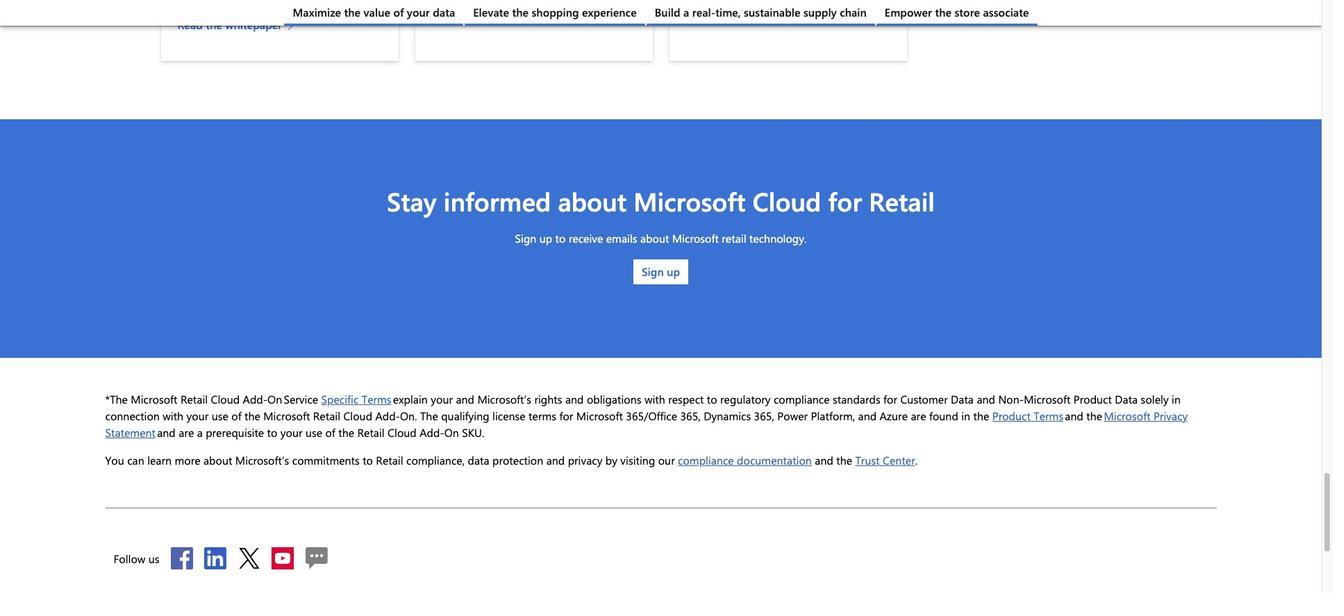 Task type: locate. For each thing, give the bounding box(es) containing it.
sign down informed
[[515, 231, 536, 246]]

your up the prerequisite
[[186, 409, 209, 424]]

linkedin image
[[204, 548, 227, 570]]

microsoft's inside explain your and microsoft's rights and obligations with respect to regulatory compliance standards for customer data and non-microsoft product data solely in connection with your use of the microsoft retail cloud add-on. the qualifying license terms for microsoft 365/office 365, dynamics 365, power platform, and azure are found in the
[[477, 392, 531, 407]]

microsoft
[[634, 184, 746, 218], [672, 231, 719, 246], [131, 392, 177, 407], [1024, 392, 1070, 407], [263, 409, 310, 424], [576, 409, 623, 424], [1104, 409, 1150, 424]]

up
[[539, 231, 552, 246], [667, 265, 680, 279]]

1 vertical spatial microsoft's
[[235, 454, 289, 468]]

1 horizontal spatial are
[[911, 409, 926, 424]]

1 horizontal spatial with
[[644, 392, 665, 407]]

the inside 'read the whitepaper' link
[[206, 17, 222, 32]]

1 vertical spatial up
[[667, 265, 680, 279]]

report
[[734, 1, 765, 15]]

in up privacy
[[1172, 392, 1181, 407]]

add- down 'the'
[[420, 426, 444, 440]]

0 horizontal spatial sign
[[515, 231, 536, 246]]

about right more
[[203, 454, 232, 468]]

1 horizontal spatial in
[[1172, 392, 1181, 407]]

us
[[148, 552, 159, 566]]

0 vertical spatial a
[[683, 5, 689, 19]]

1 horizontal spatial use
[[305, 426, 322, 440]]

add- down explain
[[375, 409, 400, 424]]

rights
[[534, 392, 562, 407]]

compliance right our
[[678, 454, 734, 468]]

a left real-
[[683, 5, 689, 19]]

follow
[[114, 552, 145, 566]]

a inside tab list
[[683, 5, 689, 19]]

product down non-
[[992, 409, 1031, 424]]

whitepaper
[[225, 17, 282, 32]]

a up more
[[197, 426, 203, 440]]

microsoft inside microsoft privacy statement
[[1104, 409, 1150, 424]]

data left "elevate"
[[433, 5, 455, 19]]

product up "product terms and the"
[[1073, 392, 1112, 407]]

explain your and microsoft's rights and obligations with respect to regulatory compliance standards for customer data and non-microsoft product data solely in connection with your use of the microsoft retail cloud add-on. the qualifying license terms for microsoft 365/office 365, dynamics 365, power platform, and azure are found in the
[[105, 392, 1181, 424]]

of up the prerequisite
[[231, 409, 241, 424]]

1 vertical spatial with
[[163, 409, 183, 424]]

0 horizontal spatial microsoft's
[[235, 454, 289, 468]]

1 data from the left
[[951, 392, 974, 407]]

0 vertical spatial read
[[686, 1, 711, 15]]

youtube image
[[272, 548, 294, 570]]

0 horizontal spatial use
[[212, 409, 228, 424]]

use up commitments
[[305, 426, 322, 440]]

sign down "sign up to receive emails about microsoft retail technology."
[[642, 265, 664, 279]]

real-
[[692, 5, 715, 19]]

specific
[[321, 392, 359, 407]]

respect
[[668, 392, 704, 407]]

sign up link
[[632, 258, 690, 286]]

1 horizontal spatial about
[[558, 184, 627, 218]]

1 horizontal spatial add-
[[375, 409, 400, 424]]

0 horizontal spatial for
[[559, 409, 573, 424]]

by
[[605, 454, 617, 468]]

0 horizontal spatial read
[[177, 17, 203, 32]]

1 horizontal spatial microsoft's
[[477, 392, 531, 407]]

of up commitments
[[325, 426, 335, 440]]

0 vertical spatial data
[[433, 5, 455, 19]]

non-
[[998, 392, 1024, 407]]

0 vertical spatial sign
[[515, 231, 536, 246]]

on
[[444, 426, 459, 440]]

0 vertical spatial use
[[212, 409, 228, 424]]

add-
[[243, 392, 267, 407], [375, 409, 400, 424], [420, 426, 444, 440]]

1 vertical spatial are
[[179, 426, 194, 440]]

1 horizontal spatial sign
[[642, 265, 664, 279]]

found
[[929, 409, 958, 424]]

and up qualifying
[[456, 392, 474, 407]]

sign for sign up
[[642, 265, 664, 279]]

product
[[1073, 392, 1112, 407], [992, 409, 1031, 424]]

the inside the read the report link
[[714, 1, 731, 15]]

your inside maximize the value of your data link
[[407, 5, 430, 19]]

build
[[655, 5, 680, 19]]

1 horizontal spatial up
[[667, 265, 680, 279]]

time,
[[715, 5, 741, 19]]

1 horizontal spatial of
[[325, 426, 335, 440]]

read
[[686, 1, 711, 15], [177, 17, 203, 32]]

microsoft's down the prerequisite
[[235, 454, 289, 468]]

store
[[954, 5, 980, 19]]

the left report
[[714, 1, 731, 15]]

data
[[951, 392, 974, 407], [1115, 392, 1138, 407]]

2 vertical spatial about
[[203, 454, 232, 468]]

microsoft's up 'license'
[[477, 392, 531, 407]]

2 horizontal spatial for
[[883, 392, 897, 407]]

365, down respect
[[680, 409, 701, 424]]

are inside explain your and microsoft's rights and obligations with respect to regulatory compliance standards for customer data and non-microsoft product data solely in connection with your use of the microsoft retail cloud add-on. the qualifying license terms for microsoft 365/office 365, dynamics 365, power platform, and azure are found in the
[[911, 409, 926, 424]]

commitments
[[292, 454, 360, 468]]

compliance inside explain your and microsoft's rights and obligations with respect to regulatory compliance standards for customer data and non-microsoft product data solely in connection with your use of the microsoft retail cloud add-on. the qualifying license terms for microsoft 365/office 365, dynamics 365, power platform, and azure are found in the
[[774, 392, 830, 407]]

read the report
[[686, 1, 765, 15]]

1 horizontal spatial data
[[468, 454, 489, 468]]

365, down regulatory
[[754, 409, 774, 424]]

sign
[[515, 231, 536, 246], [642, 265, 664, 279]]

in
[[1172, 392, 1181, 407], [961, 409, 970, 424]]

product terms and the
[[992, 409, 1104, 424]]

0 vertical spatial microsoft's
[[477, 392, 531, 407]]

read the whitepaper link
[[177, 17, 301, 33]]

1 vertical spatial read
[[177, 17, 203, 32]]

0 vertical spatial terms
[[362, 392, 391, 407]]

1 vertical spatial product
[[992, 409, 1031, 424]]

0 horizontal spatial product
[[992, 409, 1031, 424]]

retail
[[869, 184, 935, 218], [180, 392, 208, 407], [313, 409, 340, 424], [357, 426, 385, 440], [376, 454, 403, 468]]

sign up to receive emails about microsoft retail technology.
[[515, 231, 807, 246]]

cloud down on.
[[388, 426, 417, 440]]

explain
[[393, 392, 428, 407]]

microsoft left retail
[[672, 231, 719, 246]]

receive
[[569, 231, 603, 246]]

0 vertical spatial are
[[911, 409, 926, 424]]

0 horizontal spatial of
[[231, 409, 241, 424]]

your right value
[[407, 5, 430, 19]]

and right rights
[[565, 392, 584, 407]]

0 horizontal spatial are
[[179, 426, 194, 440]]

are up more
[[179, 426, 194, 440]]

1 horizontal spatial compliance
[[774, 392, 830, 407]]

your down 'on service' at left bottom
[[280, 426, 302, 440]]

the left whitepaper
[[206, 17, 222, 32]]

0 horizontal spatial data
[[951, 392, 974, 407]]

add- inside explain your and microsoft's rights and obligations with respect to regulatory compliance standards for customer data and non-microsoft product data solely in connection with your use of the microsoft retail cloud add-on. the qualifying license terms for microsoft 365/office 365, dynamics 365, power platform, and azure are found in the
[[375, 409, 400, 424]]

1 vertical spatial data
[[468, 454, 489, 468]]

2 vertical spatial add-
[[420, 426, 444, 440]]

1 horizontal spatial for
[[828, 184, 862, 218]]

qualifying
[[441, 409, 489, 424]]

the inside elevate the shopping experience link
[[512, 5, 529, 19]]

1 horizontal spatial a
[[683, 5, 689, 19]]

use
[[212, 409, 228, 424], [305, 426, 322, 440]]

visiting
[[620, 454, 655, 468]]

read for read the report
[[686, 1, 711, 15]]

add- up the prerequisite
[[243, 392, 267, 407]]

microsoft up "product terms and the"
[[1024, 392, 1070, 407]]

with right connection
[[163, 409, 183, 424]]

1 horizontal spatial 365,
[[754, 409, 774, 424]]

data
[[433, 5, 455, 19], [468, 454, 489, 468]]

prerequisite
[[206, 426, 264, 440]]

technology.
[[749, 231, 807, 246]]

and
[[456, 392, 474, 407], [565, 392, 584, 407], [977, 392, 995, 407], [858, 409, 877, 424], [1065, 409, 1083, 424], [157, 426, 176, 440], [546, 454, 565, 468], [815, 454, 833, 468]]

for
[[828, 184, 862, 218], [883, 392, 897, 407], [559, 409, 573, 424]]

0 horizontal spatial 365,
[[680, 409, 701, 424]]

compliance up power
[[774, 392, 830, 407]]

empower the store associate
[[885, 5, 1029, 19]]

azure
[[880, 409, 908, 424]]

of inside explain your and microsoft's rights and obligations with respect to regulatory compliance standards for customer data and non-microsoft product data solely in connection with your use of the microsoft retail cloud add-on. the qualifying license terms for microsoft 365/office 365, dynamics 365, power platform, and azure are found in the
[[231, 409, 241, 424]]

up left "receive"
[[539, 231, 552, 246]]

0 horizontal spatial data
[[433, 5, 455, 19]]

your up 'the'
[[431, 392, 453, 407]]

up inside sign up link
[[667, 265, 680, 279]]

0 vertical spatial compliance
[[774, 392, 830, 407]]

shopping
[[532, 5, 579, 19]]

0 horizontal spatial in
[[961, 409, 970, 424]]

compliance,
[[406, 454, 465, 468]]

a
[[683, 5, 689, 19], [197, 426, 203, 440]]

0 vertical spatial product
[[1073, 392, 1112, 407]]

the left value
[[344, 5, 360, 19]]

0 horizontal spatial up
[[539, 231, 552, 246]]

your
[[407, 5, 430, 19], [431, 392, 453, 407], [186, 409, 209, 424], [280, 426, 302, 440]]

2 365, from the left
[[754, 409, 774, 424]]

1 horizontal spatial data
[[1115, 392, 1138, 407]]

1 vertical spatial of
[[231, 409, 241, 424]]

0 vertical spatial for
[[828, 184, 862, 218]]

.
[[915, 454, 918, 468]]

use up the prerequisite
[[212, 409, 228, 424]]

0 horizontal spatial with
[[163, 409, 183, 424]]

1 vertical spatial about
[[640, 231, 669, 246]]

microsoft's
[[477, 392, 531, 407], [235, 454, 289, 468]]

privacy
[[1153, 409, 1188, 424]]

365,
[[680, 409, 701, 424], [754, 409, 774, 424]]

1 vertical spatial terms
[[1034, 409, 1063, 424]]

about up "receive"
[[558, 184, 627, 218]]

the down specific
[[338, 426, 354, 440]]

0 vertical spatial in
[[1172, 392, 1181, 407]]

0 horizontal spatial terms
[[362, 392, 391, 407]]

read left 'time,' at the right top of the page
[[686, 1, 711, 15]]

0 vertical spatial add-
[[243, 392, 267, 407]]

the right "elevate"
[[512, 5, 529, 19]]

1 365, from the left
[[680, 409, 701, 424]]

1 vertical spatial add-
[[375, 409, 400, 424]]

0 horizontal spatial a
[[197, 426, 203, 440]]

experience
[[582, 5, 637, 19]]

of right value
[[393, 5, 404, 19]]

to up dynamics
[[707, 392, 717, 407]]

data down sku.
[[468, 454, 489, 468]]

license
[[492, 409, 526, 424]]

1 horizontal spatial read
[[686, 1, 711, 15]]

2 horizontal spatial of
[[393, 5, 404, 19]]

the inside empower the store associate link
[[935, 5, 951, 19]]

to right the prerequisite
[[267, 426, 277, 440]]

informed
[[444, 184, 551, 218]]

with up 365/office
[[644, 392, 665, 407]]

the left store
[[935, 5, 951, 19]]

0 vertical spatial of
[[393, 5, 404, 19]]

read for read the whitepaper
[[177, 17, 203, 32]]

1 vertical spatial use
[[305, 426, 322, 440]]

0 horizontal spatial add-
[[243, 392, 267, 407]]

2 vertical spatial of
[[325, 426, 335, 440]]

of
[[393, 5, 404, 19], [231, 409, 241, 424], [325, 426, 335, 440]]

cloud down 'specific terms' link
[[343, 409, 372, 424]]

1 vertical spatial sign
[[642, 265, 664, 279]]

microsoft down solely
[[1104, 409, 1150, 424]]

0 vertical spatial up
[[539, 231, 552, 246]]

data up found on the right bottom of page
[[951, 392, 974, 407]]

1 horizontal spatial product
[[1073, 392, 1112, 407]]

are down customer
[[911, 409, 926, 424]]

in right found on the right bottom of page
[[961, 409, 970, 424]]

read left whitepaper
[[177, 17, 203, 32]]

about right emails on the top left of page
[[640, 231, 669, 246]]

up down "sign up to receive emails about microsoft retail technology."
[[667, 265, 680, 279]]

*the
[[105, 392, 128, 407]]

1 vertical spatial compliance
[[678, 454, 734, 468]]

data left solely
[[1115, 392, 1138, 407]]

sign for sign up to receive emails about microsoft retail technology.
[[515, 231, 536, 246]]

to left "receive"
[[555, 231, 566, 246]]



Task type: vqa. For each thing, say whether or not it's contained in the screenshot.
the leftmost INFORMATION
no



Task type: describe. For each thing, give the bounding box(es) containing it.
1 vertical spatial in
[[961, 409, 970, 424]]

2 horizontal spatial add-
[[420, 426, 444, 440]]

read the whitepaper
[[177, 17, 282, 32]]

microsoft down obligations
[[576, 409, 623, 424]]

elevate
[[473, 5, 509, 19]]

center
[[883, 454, 915, 468]]

value
[[364, 5, 390, 19]]

retail inside explain your and microsoft's rights and obligations with respect to regulatory compliance standards for customer data and non-microsoft product data solely in connection with your use of the microsoft retail cloud add-on. the qualifying license terms for microsoft 365/office 365, dynamics 365, power platform, and azure are found in the
[[313, 409, 340, 424]]

and left privacy at the left bottom of the page
[[546, 454, 565, 468]]

and right the product terms link
[[1065, 409, 1083, 424]]

the right found on the right bottom of page
[[973, 409, 989, 424]]

0 vertical spatial with
[[644, 392, 665, 407]]

chain
[[840, 5, 867, 19]]

2 horizontal spatial about
[[640, 231, 669, 246]]

solely
[[1141, 392, 1169, 407]]

facebook image
[[171, 548, 193, 570]]

empower
[[885, 5, 932, 19]]

sku.
[[462, 426, 484, 440]]

privacy
[[568, 454, 602, 468]]

cloud up the prerequisite
[[211, 392, 240, 407]]

dynamics
[[704, 409, 751, 424]]

up for sign up
[[667, 265, 680, 279]]

cloud inside explain your and microsoft's rights and obligations with respect to regulatory compliance standards for customer data and non-microsoft product data solely in connection with your use of the microsoft retail cloud add-on. the qualifying license terms for microsoft 365/office 365, dynamics 365, power platform, and azure are found in the
[[343, 409, 372, 424]]

twitter image
[[238, 548, 260, 570]]

standards
[[833, 392, 880, 407]]

on service
[[267, 392, 318, 407]]

up for sign up to receive emails about microsoft retail technology.
[[539, 231, 552, 246]]

and left "trust"
[[815, 454, 833, 468]]

follow us
[[114, 552, 162, 566]]

the left "trust"
[[836, 454, 852, 468]]

sign up
[[642, 265, 680, 279]]

trust center link
[[855, 454, 915, 468]]

trust
[[855, 454, 880, 468]]

learn
[[147, 454, 172, 468]]

documentation
[[737, 454, 812, 468]]

more
[[175, 454, 200, 468]]

microsoft-cloud-for-retail tab list
[[0, 0, 1322, 26]]

2 vertical spatial for
[[559, 409, 573, 424]]

*the microsoft retail cloud add-on service specific terms
[[105, 392, 391, 407]]

obligations
[[587, 392, 641, 407]]

product inside explain your and microsoft's rights and obligations with respect to regulatory compliance standards for customer data and non-microsoft product data solely in connection with your use of the microsoft retail cloud add-on. the qualifying license terms for microsoft 365/office 365, dynamics 365, power platform, and azure are found in the
[[1073, 392, 1112, 407]]

2 data from the left
[[1115, 392, 1138, 407]]

to right commitments
[[363, 454, 373, 468]]

customer
[[900, 392, 948, 407]]

the inside maximize the value of your data link
[[344, 5, 360, 19]]

you can learn more about microsoft's commitments to retail compliance, data protection and privacy by visiting our compliance documentation and the trust center .
[[105, 454, 918, 468]]

and up the learn
[[157, 426, 176, 440]]

protection
[[492, 454, 543, 468]]

cloud up technology.
[[753, 184, 821, 218]]

of inside tab list
[[393, 5, 404, 19]]

the down *the microsoft retail cloud add-on service specific terms
[[244, 409, 260, 424]]

product terms link
[[992, 409, 1063, 424]]

associate
[[983, 5, 1029, 19]]

the
[[420, 409, 438, 424]]

microsoft privacy statement link
[[105, 409, 1188, 440]]

retail
[[722, 231, 746, 246]]

microsoft up connection
[[131, 392, 177, 407]]

power
[[777, 409, 808, 424]]

1 vertical spatial a
[[197, 426, 203, 440]]

sustainable
[[744, 5, 800, 19]]

you
[[105, 454, 124, 468]]

maximize the value of your data link
[[284, 0, 463, 26]]

read the report link
[[686, 0, 784, 17]]

can
[[127, 454, 144, 468]]

and left non-
[[977, 392, 995, 407]]

build a real-time, sustainable supply chain link
[[646, 0, 875, 26]]

specific terms link
[[321, 392, 391, 407]]

1 vertical spatial for
[[883, 392, 897, 407]]

statement
[[105, 426, 156, 440]]

regulatory
[[720, 392, 771, 407]]

compliance documentation link
[[678, 454, 812, 468]]

terms
[[529, 409, 556, 424]]

maximize
[[293, 5, 341, 19]]

on.
[[400, 409, 417, 424]]

emails
[[606, 231, 637, 246]]

our
[[658, 454, 675, 468]]

elevate the shopping experience
[[473, 5, 637, 19]]

blog image
[[305, 548, 327, 570]]

connection
[[105, 409, 160, 424]]

and are a prerequisite to your use of the retail cloud add-on sku.
[[156, 426, 484, 440]]

and down standards
[[858, 409, 877, 424]]

microsoft down 'on service' at left bottom
[[263, 409, 310, 424]]

build a real-time, sustainable supply chain
[[655, 5, 867, 19]]

elevate the shopping experience link
[[465, 0, 645, 26]]

data inside microsoft-cloud-for-retail tab list
[[433, 5, 455, 19]]

platform,
[[811, 409, 855, 424]]

stay
[[387, 184, 437, 218]]

maximize the value of your data
[[293, 5, 455, 19]]

microsoft privacy statement
[[105, 409, 1188, 440]]

0 horizontal spatial about
[[203, 454, 232, 468]]

supply
[[803, 5, 837, 19]]

365/office
[[626, 409, 677, 424]]

microsoft up "sign up to receive emails about microsoft retail technology."
[[634, 184, 746, 218]]

to inside explain your and microsoft's rights and obligations with respect to regulatory compliance standards for customer data and non-microsoft product data solely in connection with your use of the microsoft retail cloud add-on. the qualifying license terms for microsoft 365/office 365, dynamics 365, power platform, and azure are found in the
[[707, 392, 717, 407]]

0 horizontal spatial compliance
[[678, 454, 734, 468]]

the right the product terms link
[[1086, 409, 1102, 424]]

empower the store associate link
[[876, 0, 1037, 26]]

1 horizontal spatial terms
[[1034, 409, 1063, 424]]

stay informed about microsoft cloud for retail
[[387, 184, 935, 218]]

0 vertical spatial about
[[558, 184, 627, 218]]

use inside explain your and microsoft's rights and obligations with respect to regulatory compliance standards for customer data and non-microsoft product data solely in connection with your use of the microsoft retail cloud add-on. the qualifying license terms for microsoft 365/office 365, dynamics 365, power platform, and azure are found in the
[[212, 409, 228, 424]]



